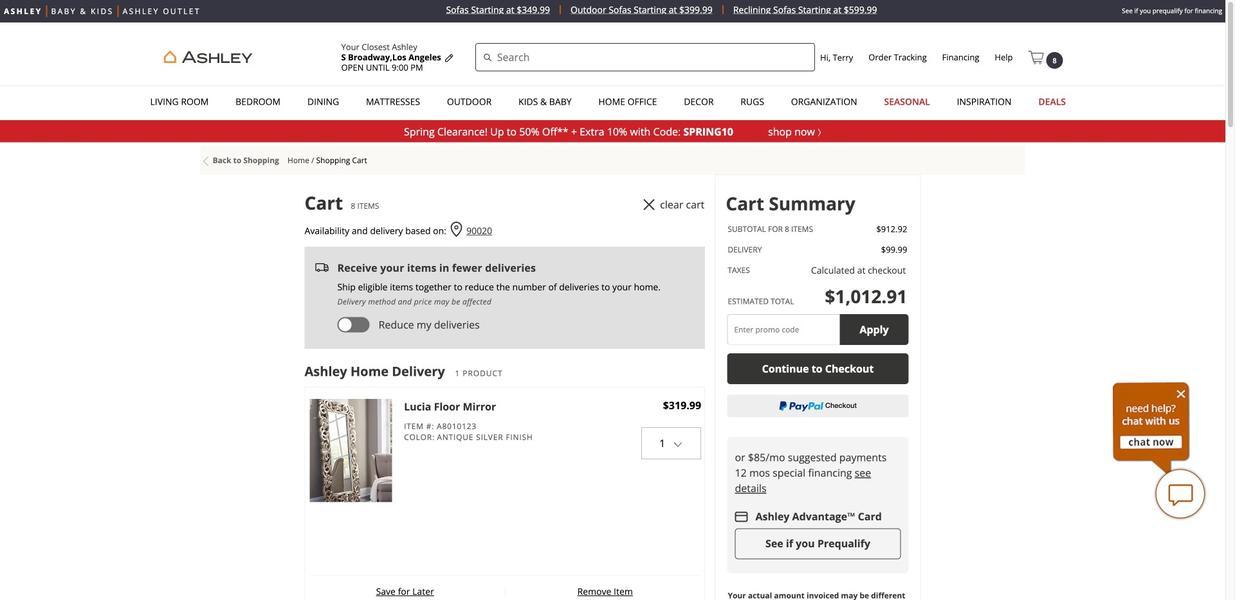 Task type: locate. For each thing, give the bounding box(es) containing it.
None search field
[[475, 43, 815, 71]]

region
[[305, 247, 705, 349]]

None submit
[[213, 155, 286, 166]]

dims image
[[201, 157, 211, 166]]

banner
[[0, 23, 1226, 117]]

main content
[[285, 175, 921, 601]]

ashley advantage™ card image
[[735, 512, 748, 523]]

ashley image
[[159, 49, 258, 66]]

Enter promo code text field
[[727, 315, 840, 345]]



Task type: vqa. For each thing, say whether or not it's contained in the screenshot.
the Ashley Advantage™ Card Image
yes



Task type: describe. For each thing, give the bounding box(es) containing it.
click to clear cart image
[[644, 199, 655, 211]]

search image
[[483, 52, 492, 65]]

chat bubble mobile view image
[[1155, 469, 1206, 521]]

change location image
[[444, 53, 454, 63]]

lucia floor mirror, image
[[310, 400, 392, 503]]

dialogue message for liveperson image
[[1113, 383, 1190, 475]]

availability and delivery based on this zip code - 90020 image
[[449, 222, 464, 237]]



